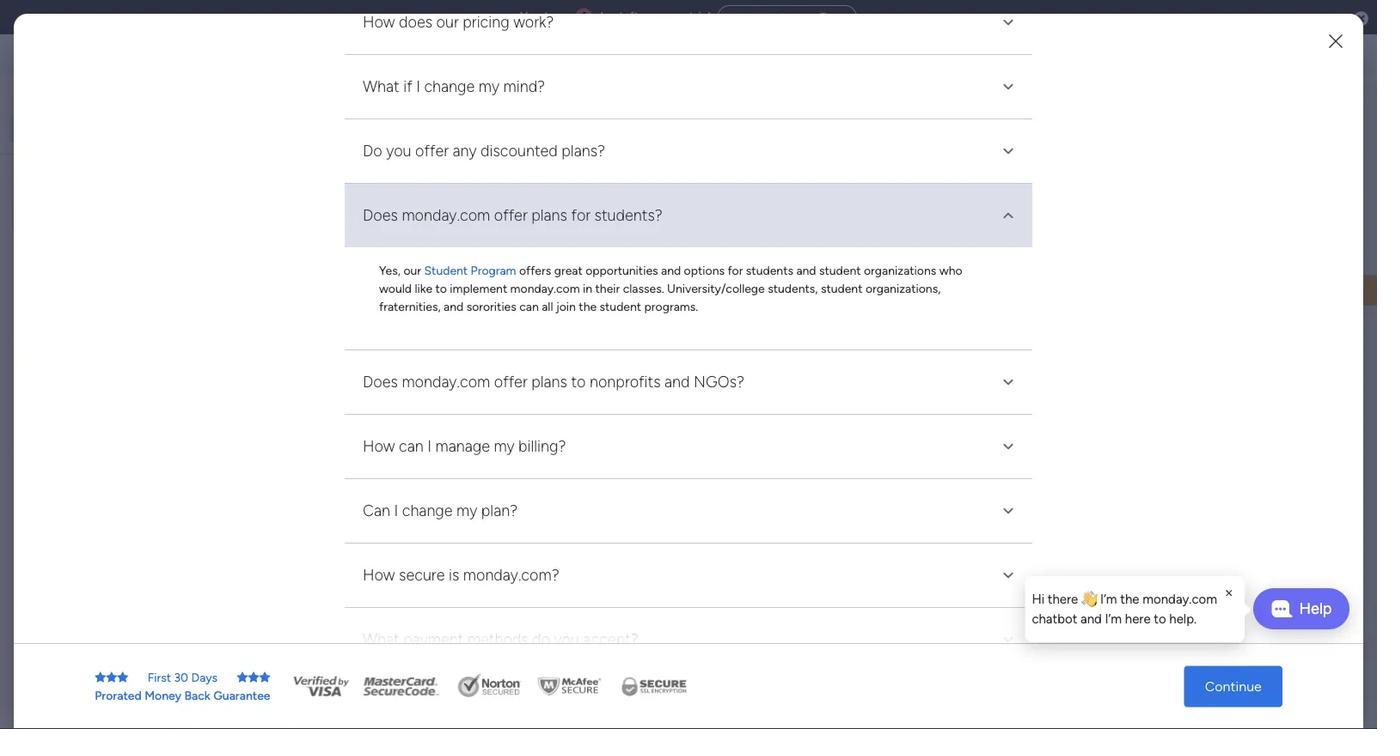 Task type: describe. For each thing, give the bounding box(es) containing it.
i for can
[[427, 437, 431, 456]]

great
[[554, 263, 583, 277]]

30
[[174, 671, 188, 686]]

monday.com?
[[463, 566, 559, 585]]

the inside hi there 👋,  i'm the monday.com chatbot and i'm here to help.
[[1120, 592, 1139, 608]]

what if i change my mind?
[[363, 77, 545, 96]]

my
[[258, 100, 297, 138]]

mcafee secure image
[[535, 674, 604, 700]]

university/college
[[667, 281, 765, 296]]

and inside dropdown button
[[664, 373, 690, 391]]

0 horizontal spatial you
[[386, 142, 411, 160]]

2 vertical spatial my
[[457, 502, 477, 520]]

items up does monday.com offer plans for students?
[[507, 178, 536, 193]]

yes,
[[379, 263, 401, 277]]

m
[[20, 172, 30, 187]]

ssl encrypted image
[[611, 674, 697, 700]]

does monday.com offer plans for students? button
[[345, 184, 1032, 247]]

date
[[369, 588, 406, 610]]

does monday.com offer plans to nonprofits and ngos? button
[[345, 351, 1032, 414]]

today
[[290, 341, 338, 363]]

our
[[403, 263, 421, 277]]

first
[[148, 671, 171, 686]]

offers great opportunities and options for students and student organizations who would like to implement monday.com in their classes. university/college students, student organizations, fraternities, and sororities can all join the student programs.
[[379, 263, 962, 314]]

how can i manage my billing?
[[363, 437, 566, 456]]

close image for my
[[998, 436, 1019, 457]]

options
[[684, 263, 725, 277]]

1 vertical spatial help button
[[1231, 681, 1291, 709]]

now
[[793, 11, 818, 25]]

plan
[[775, 285, 798, 300]]

classes.
[[623, 281, 664, 296]]

methods
[[468, 631, 528, 649]]

/ right today
[[342, 341, 350, 363]]

trial
[[689, 9, 711, 25]]

hide
[[448, 178, 473, 193]]

customize button
[[543, 172, 636, 199]]

m button
[[12, 165, 171, 194]]

close image inside "how secure is monday.com?" dropdown button
[[998, 565, 1019, 586]]

today / 0 items
[[290, 341, 395, 363]]

i inside can i change my plan? dropdown button
[[394, 502, 398, 520]]

plans inside button
[[324, 48, 353, 62]]

your
[[660, 9, 686, 25]]

marketing plan link
[[716, 276, 875, 307]]

day
[[596, 9, 616, 25]]

organizations,
[[866, 281, 941, 296]]

without
[[290, 588, 351, 610]]

week for this week /
[[325, 403, 365, 425]]

does for does monday.com offer plans for students?
[[363, 206, 398, 225]]

does monday.com offer plans for students?
[[363, 206, 663, 225]]

you have 1 day left on your trial
[[520, 9, 711, 25]]

without a date / 0 items
[[290, 588, 462, 610]]

join
[[556, 299, 576, 314]]

billing?
[[518, 437, 566, 456]]

what payment methods do you accept?
[[363, 631, 639, 649]]

this week
[[920, 285, 969, 299]]

see
[[301, 48, 321, 62]]

do you offer any discounted plans?
[[363, 142, 605, 160]]

1 inside past dates / 1 item
[[388, 253, 393, 267]]

see plans
[[301, 48, 353, 62]]

1 horizontal spatial you
[[554, 631, 579, 649]]

the inside offers great opportunities and options for students and student organizations who would like to implement monday.com in their classes. university/college students, student organizations, fraternities, and sororities can all join the student programs.
[[579, 299, 597, 314]]

discounted
[[481, 142, 558, 160]]

can i change my plan? button
[[345, 479, 1032, 543]]

0 vertical spatial student
[[819, 263, 861, 277]]

/ for this week /
[[369, 403, 377, 425]]

past dates / 1 item
[[290, 248, 420, 270]]

0 vertical spatial help
[[1299, 600, 1332, 618]]

chatbot
[[1032, 612, 1077, 627]]

how secure is monday.com?
[[363, 566, 559, 585]]

workspace image
[[16, 170, 34, 189]]

have
[[545, 9, 572, 25]]

1 vertical spatial change
[[402, 502, 453, 520]]

select product image
[[15, 46, 33, 64]]

ngos?
[[694, 373, 744, 391]]

my for billing?
[[494, 437, 515, 456]]

offer for discounted
[[415, 142, 449, 160]]

2 vertical spatial student
[[600, 299, 641, 314]]

close image for does monday.com offer plans to nonprofits and ngos?
[[998, 372, 1019, 393]]

items inside without a date / 0 items
[[432, 593, 462, 608]]

next week / 0 items
[[290, 465, 425, 487]]

0 vertical spatial change
[[424, 77, 475, 96]]

done
[[476, 178, 504, 193]]

this for this week
[[920, 285, 940, 299]]

plan?
[[481, 502, 518, 520]]

how for how can i manage my billing?
[[363, 437, 395, 456]]

would
[[379, 281, 412, 296]]

1 vertical spatial student
[[821, 281, 863, 296]]

past
[[290, 248, 323, 270]]

help.
[[1169, 612, 1197, 627]]

in
[[583, 281, 592, 296]]

offers
[[519, 263, 551, 277]]

0 inside next week / 0 items
[[384, 469, 392, 484]]

programs.
[[644, 299, 698, 314]]

who
[[939, 263, 962, 277]]

/ for past dates /
[[376, 248, 384, 270]]

secure
[[399, 566, 445, 585]]

norton secured image
[[451, 674, 528, 700]]

does for does monday.com offer plans to nonprofits and ngos?
[[363, 373, 398, 391]]

item
[[396, 253, 420, 267]]

their
[[595, 281, 620, 296]]

prorated money back guarantee
[[95, 689, 270, 704]]

plans?
[[562, 142, 605, 160]]

can
[[363, 502, 390, 520]]

plans for does monday.com offer plans for students?
[[531, 206, 567, 225]]

board
[[780, 248, 812, 263]]

implement
[[450, 281, 507, 296]]

marketing plan
[[719, 285, 798, 300]]

3 star image from the left
[[248, 672, 259, 684]]

how secure is monday.com? button
[[345, 544, 1032, 608]]

items down can
[[355, 531, 385, 546]]

to inside hi there 👋,  i'm the monday.com chatbot and i'm here to help.
[[1154, 612, 1166, 627]]

prorated
[[95, 689, 142, 704]]

dapulse rightstroke image
[[818, 12, 829, 24]]

this for this week / 0 items
[[290, 403, 321, 425]]

my work
[[258, 100, 373, 138]]

chat bot icon image
[[1271, 601, 1292, 618]]

close image for what payment methods do you accept?
[[998, 630, 1019, 651]]

yes, our student program
[[379, 263, 516, 277]]

on
[[642, 9, 657, 25]]

star image for third star image from the left
[[237, 672, 248, 684]]

week for next week /
[[328, 465, 368, 487]]

payment
[[403, 631, 464, 649]]

and inside hi there 👋,  i'm the monday.com chatbot and i'm here to help.
[[1081, 612, 1102, 627]]

what for what payment methods do you accept?
[[363, 631, 399, 649]]



Task type: vqa. For each thing, say whether or not it's contained in the screenshot.
This week the This
yes



Task type: locate. For each thing, give the bounding box(es) containing it.
program
[[471, 263, 516, 277]]

items up how can i manage my billing?
[[392, 407, 422, 422]]

i'm left here
[[1105, 612, 1122, 627]]

the up here
[[1120, 592, 1139, 608]]

1 vertical spatial i'm
[[1105, 612, 1122, 627]]

dates
[[327, 248, 372, 270]]

does monday.com offer plans to nonprofits and ngos?
[[363, 373, 744, 391]]

close image
[[998, 76, 1019, 97], [998, 141, 1019, 161], [998, 372, 1019, 393], [998, 630, 1019, 651]]

0 horizontal spatial star image
[[95, 672, 106, 684]]

to inside the does monday.com offer plans to nonprofits and ngos? dropdown button
[[571, 373, 586, 391]]

open image
[[998, 205, 1019, 226]]

change right can
[[402, 502, 453, 520]]

2 vertical spatial week
[[328, 465, 368, 487]]

star image for 1st star image from the left
[[95, 672, 106, 684]]

verified by visa image
[[291, 674, 351, 700]]

close image
[[998, 436, 1019, 457], [998, 501, 1019, 522], [998, 565, 1019, 586]]

opportunities
[[586, 263, 658, 277]]

1 vertical spatial i
[[427, 437, 431, 456]]

do
[[363, 142, 382, 160]]

close image inside do you offer any discounted plans? dropdown button
[[998, 141, 1019, 161]]

monday.com down the hide at the left
[[402, 206, 490, 225]]

close image for what if i change my mind?
[[998, 76, 1019, 97]]

close image inside what if i change my mind? dropdown button
[[998, 76, 1019, 97]]

0 vertical spatial the
[[579, 299, 597, 314]]

what payment methods do you accept? button
[[345, 608, 1032, 672]]

a
[[355, 588, 365, 610]]

any
[[453, 142, 477, 160]]

1 close image from the top
[[998, 436, 1019, 457]]

1 vertical spatial week
[[325, 403, 365, 425]]

upgrade
[[746, 11, 790, 25]]

1 horizontal spatial to
[[571, 373, 586, 391]]

0 right today
[[354, 346, 362, 360]]

for inside the does monday.com offer plans for students? 'dropdown button'
[[571, 206, 591, 225]]

0 vertical spatial my
[[479, 77, 499, 96]]

close image inside how can i manage my billing? dropdown button
[[998, 436, 1019, 457]]

i inside how can i manage my billing? dropdown button
[[427, 437, 431, 456]]

2 does from the top
[[363, 373, 398, 391]]

i'm
[[1100, 592, 1117, 608], [1105, 612, 1122, 627]]

0 vertical spatial help button
[[1253, 589, 1350, 630]]

what for what if i change my mind?
[[363, 77, 399, 96]]

1 left day
[[582, 9, 587, 25]]

for inside offers great opportunities and options for students and student organizations who would like to implement monday.com in their classes. university/college students, student organizations, fraternities, and sororities can all join the student programs.
[[728, 263, 743, 277]]

what if i change my mind? button
[[345, 55, 1032, 118]]

days
[[191, 671, 218, 686]]

0 vertical spatial i'm
[[1100, 592, 1117, 608]]

how can i manage my billing? button
[[345, 415, 1032, 479]]

close image inside can i change my plan? dropdown button
[[998, 501, 1019, 522]]

continue button
[[1184, 667, 1282, 708]]

do
[[532, 631, 550, 649]]

you
[[386, 142, 411, 160], [554, 631, 579, 649]]

list box
[[0, 237, 219, 502]]

plans down customize button
[[531, 206, 567, 225]]

monday.com inside dropdown button
[[402, 373, 490, 391]]

first 30 days
[[148, 671, 218, 686]]

2 what from the top
[[363, 631, 399, 649]]

1 horizontal spatial star image
[[237, 672, 248, 684]]

is
[[449, 566, 459, 585]]

hi
[[1032, 592, 1044, 608]]

None search field
[[254, 172, 410, 199]]

work
[[304, 100, 373, 138]]

what down without a date / 0 items
[[363, 631, 399, 649]]

1 what from the top
[[363, 77, 399, 96]]

1 horizontal spatial i
[[416, 77, 420, 96]]

items inside next week / 0 items
[[395, 469, 425, 484]]

1 vertical spatial plans
[[531, 206, 567, 225]]

1 vertical spatial close image
[[998, 501, 1019, 522]]

i
[[416, 77, 420, 96], [427, 437, 431, 456], [394, 502, 398, 520]]

student right students,
[[821, 281, 863, 296]]

offer inside 'dropdown button'
[[494, 206, 528, 225]]

0 vertical spatial 1
[[582, 9, 587, 25]]

plans for does monday.com offer plans to nonprofits and ngos?
[[531, 373, 567, 391]]

how up next week / 0 items
[[363, 437, 395, 456]]

what left if
[[363, 77, 399, 96]]

and up classes.
[[661, 263, 681, 277]]

2 star image from the left
[[237, 672, 248, 684]]

0 horizontal spatial i
[[394, 502, 398, 520]]

0 inside this week / 0 items
[[381, 407, 389, 422]]

1 star image from the left
[[95, 672, 106, 684]]

0 inside without a date / 0 items
[[422, 593, 429, 608]]

0 horizontal spatial help
[[1246, 686, 1276, 704]]

2 vertical spatial i
[[394, 502, 398, 520]]

1 vertical spatial the
[[1120, 592, 1139, 608]]

1 does from the top
[[363, 206, 398, 225]]

does inside the does monday.com offer plans to nonprofits and ngos? dropdown button
[[363, 373, 398, 391]]

upgrade now
[[746, 11, 818, 25]]

i for if
[[416, 77, 420, 96]]

week
[[943, 285, 969, 299], [325, 403, 365, 425], [328, 465, 368, 487]]

do you offer any discounted plans? button
[[345, 119, 1032, 183]]

1 star image from the left
[[106, 672, 117, 684]]

0 vertical spatial you
[[386, 142, 411, 160]]

student down their
[[600, 299, 641, 314]]

0 inside 'today / 0 items'
[[354, 346, 362, 360]]

0 vertical spatial how
[[363, 437, 395, 456]]

and down board
[[796, 263, 816, 277]]

2 horizontal spatial to
[[1154, 612, 1166, 627]]

the
[[579, 299, 597, 314], [1120, 592, 1139, 608]]

0 vertical spatial can
[[519, 299, 539, 314]]

back
[[184, 689, 210, 704]]

4 close image from the top
[[998, 630, 1019, 651]]

items inside 'today / 0 items'
[[365, 346, 395, 360]]

does down search icon
[[363, 206, 398, 225]]

students
[[746, 263, 793, 277]]

change right if
[[424, 77, 475, 96]]

1 close image from the top
[[998, 76, 1019, 97]]

1 horizontal spatial for
[[728, 263, 743, 277]]

help
[[1299, 600, 1332, 618], [1246, 686, 1276, 704]]

0 vertical spatial what
[[363, 77, 399, 96]]

upgrade now link
[[718, 5, 857, 29]]

to inside offers great opportunities and options for students and student organizations who would like to implement monday.com in their classes. university/college students, student organizations, fraternities, and sororities can all join the student programs.
[[435, 281, 447, 296]]

monday.com inside offers great opportunities and options for students and student organizations who would like to implement monday.com in their classes. university/college students, student organizations, fraternities, and sororities can all join the student programs.
[[510, 281, 580, 296]]

search image
[[389, 179, 403, 193]]

week right next
[[328, 465, 368, 487]]

items down is
[[432, 593, 462, 608]]

group
[[947, 248, 981, 263]]

0 horizontal spatial for
[[571, 206, 591, 225]]

0 vertical spatial i
[[416, 77, 420, 96]]

for
[[571, 206, 591, 225], [728, 263, 743, 277]]

offer for to
[[494, 373, 528, 391]]

2 close image from the top
[[998, 501, 1019, 522]]

monday.com inside 'dropdown button'
[[402, 206, 490, 225]]

if
[[403, 77, 412, 96]]

i right if
[[416, 77, 420, 96]]

3 close image from the top
[[998, 565, 1019, 586]]

fraternities,
[[379, 299, 441, 314]]

0 vertical spatial close image
[[998, 436, 1019, 457]]

does up this week / 0 items
[[363, 373, 398, 391]]

0 horizontal spatial the
[[579, 299, 597, 314]]

1 horizontal spatial the
[[1120, 592, 1139, 608]]

can i change my plan?
[[363, 502, 518, 520]]

guarantee
[[213, 689, 270, 704]]

see plans button
[[277, 42, 360, 68]]

1 horizontal spatial 1
[[582, 9, 587, 25]]

my work image
[[15, 122, 31, 137]]

i'm right 👋,
[[1100, 592, 1117, 608]]

student
[[424, 263, 468, 277]]

2 vertical spatial close image
[[998, 565, 1019, 586]]

1 vertical spatial offer
[[494, 206, 528, 225]]

items down fraternities,
[[365, 346, 395, 360]]

and down implement
[[444, 299, 463, 314]]

you right do at the top of the page
[[386, 142, 411, 160]]

1 left item
[[388, 253, 393, 267]]

offer up billing?
[[494, 373, 528, 391]]

this up next
[[290, 403, 321, 425]]

left
[[620, 9, 639, 25]]

1 horizontal spatial this
[[920, 285, 940, 299]]

👋,
[[1081, 592, 1097, 608]]

0 vertical spatial for
[[571, 206, 591, 225]]

0 vertical spatial this
[[920, 285, 940, 299]]

1 vertical spatial can
[[399, 437, 424, 456]]

you right do in the left bottom of the page
[[554, 631, 579, 649]]

dialog
[[1025, 577, 1245, 643]]

week down who
[[943, 285, 969, 299]]

to right like
[[435, 281, 447, 296]]

star image up prorated
[[95, 672, 106, 684]]

items inside this week / 0 items
[[392, 407, 422, 422]]

and left ngos?
[[664, 373, 690, 391]]

plans up billing?
[[531, 373, 567, 391]]

mastercard secure code image
[[358, 674, 444, 700]]

0 vertical spatial plans
[[324, 48, 353, 62]]

1 vertical spatial help
[[1246, 686, 1276, 704]]

how inside how can i manage my billing? dropdown button
[[363, 437, 395, 456]]

i left manage
[[427, 437, 431, 456]]

/ for next week /
[[372, 465, 380, 487]]

2 close image from the top
[[998, 141, 1019, 161]]

items up can i change my plan?
[[395, 469, 425, 484]]

close image inside the does monday.com offer plans to nonprofits and ngos? dropdown button
[[998, 372, 1019, 393]]

students?
[[594, 206, 663, 225]]

1 vertical spatial for
[[728, 263, 743, 277]]

help button
[[1253, 589, 1350, 630], [1231, 681, 1291, 709]]

student left the organizations
[[819, 263, 861, 277]]

organizations
[[864, 263, 936, 277]]

star image
[[95, 672, 106, 684], [237, 672, 248, 684]]

monday.com up all
[[510, 281, 580, 296]]

students,
[[768, 281, 818, 296]]

this week / 0 items
[[290, 403, 422, 425]]

student program link
[[424, 263, 516, 277]]

my
[[479, 77, 499, 96], [494, 437, 515, 456], [457, 502, 477, 520]]

there
[[1048, 592, 1078, 608]]

plans right see
[[324, 48, 353, 62]]

button padding image
[[1327, 33, 1344, 50]]

/ down secure at bottom left
[[410, 588, 417, 610]]

hide done items
[[448, 178, 536, 193]]

0 horizontal spatial to
[[435, 281, 447, 296]]

mind?
[[503, 77, 545, 96]]

0 horizontal spatial can
[[399, 437, 424, 456]]

1 how from the top
[[363, 437, 395, 456]]

0 horizontal spatial this
[[290, 403, 321, 425]]

plans inside 'dropdown button'
[[531, 206, 567, 225]]

my for mind?
[[479, 77, 499, 96]]

to right here
[[1154, 612, 1166, 627]]

all
[[542, 299, 553, 314]]

0 vertical spatial offer
[[415, 142, 449, 160]]

0 horizontal spatial 1
[[388, 253, 393, 267]]

i right can
[[394, 502, 398, 520]]

kendall parks image
[[1329, 41, 1356, 69]]

student
[[819, 263, 861, 277], [821, 281, 863, 296], [600, 299, 641, 314]]

1 vertical spatial to
[[571, 373, 586, 391]]

option
[[0, 240, 219, 243]]

customize
[[571, 178, 629, 193]]

2 how from the top
[[363, 566, 395, 585]]

1 vertical spatial 1
[[388, 253, 393, 267]]

0 vertical spatial to
[[435, 281, 447, 296]]

2 vertical spatial offer
[[494, 373, 528, 391]]

monday.com inside hi there 👋,  i'm the monday.com chatbot and i'm here to help.
[[1143, 592, 1217, 608]]

1 vertical spatial you
[[554, 631, 579, 649]]

1 horizontal spatial can
[[519, 299, 539, 314]]

0 down next week / 0 items
[[344, 531, 352, 546]]

and down 👋,
[[1081, 612, 1102, 627]]

0 vertical spatial week
[[943, 285, 969, 299]]

offer left "any"
[[415, 142, 449, 160]]

2 vertical spatial plans
[[531, 373, 567, 391]]

2 horizontal spatial i
[[427, 437, 431, 456]]

to
[[435, 281, 447, 296], [571, 373, 586, 391], [1154, 612, 1166, 627]]

can left manage
[[399, 437, 424, 456]]

close image inside what payment methods do you accept? dropdown button
[[998, 630, 1019, 651]]

my left mind?
[[479, 77, 499, 96]]

my left billing?
[[494, 437, 515, 456]]

Filter dashboard by text search field
[[254, 172, 410, 199]]

1 horizontal spatial help
[[1299, 600, 1332, 618]]

i inside what if i change my mind? dropdown button
[[416, 77, 420, 96]]

can left all
[[519, 299, 539, 314]]

0 up can
[[384, 469, 392, 484]]

1 vertical spatial my
[[494, 437, 515, 456]]

how for how secure is monday.com?
[[363, 566, 395, 585]]

offer down hide done items
[[494, 206, 528, 225]]

can inside offers great opportunities and options for students and student organizations who would like to implement monday.com in their classes. university/college students, student organizations, fraternities, and sororities can all join the student programs.
[[519, 299, 539, 314]]

close image for plan?
[[998, 501, 1019, 522]]

the down in
[[579, 299, 597, 314]]

2 vertical spatial to
[[1154, 612, 1166, 627]]

can inside dropdown button
[[399, 437, 424, 456]]

dapulse close image
[[1354, 10, 1368, 28]]

1 vertical spatial this
[[290, 403, 321, 425]]

this down who
[[920, 285, 940, 299]]

does inside the does monday.com offer plans for students? 'dropdown button'
[[363, 206, 398, 225]]

how inside "how secure is monday.com?" dropdown button
[[363, 566, 395, 585]]

0 down secure at bottom left
[[422, 593, 429, 608]]

/
[[376, 248, 384, 270], [342, 341, 350, 363], [369, 403, 377, 425], [372, 465, 380, 487], [410, 588, 417, 610]]

you
[[520, 9, 542, 25]]

dialog containing hi there 👋,  i'm the monday.com
[[1025, 577, 1245, 643]]

0 vertical spatial does
[[363, 206, 398, 225]]

how up without a date / 0 items
[[363, 566, 395, 585]]

to left nonprofits
[[571, 373, 586, 391]]

for up marketing
[[728, 263, 743, 277]]

0 up next week / 0 items
[[381, 407, 389, 422]]

continue
[[1205, 679, 1262, 695]]

my left plan?
[[457, 502, 477, 520]]

week down 'today / 0 items'
[[325, 403, 365, 425]]

1 vertical spatial what
[[363, 631, 399, 649]]

close image for do you offer any discounted plans?
[[998, 141, 1019, 161]]

monday.com up manage
[[402, 373, 490, 391]]

3 close image from the top
[[998, 372, 1019, 393]]

offer for for
[[494, 206, 528, 225]]

here
[[1125, 612, 1151, 627]]

2 star image from the left
[[117, 672, 128, 684]]

monday.com up help.
[[1143, 592, 1217, 608]]

4 star image from the left
[[259, 672, 270, 684]]

nonprofits
[[590, 373, 661, 391]]

plans inside dropdown button
[[531, 373, 567, 391]]

/ up can
[[372, 465, 380, 487]]

accept?
[[583, 631, 639, 649]]

0
[[354, 346, 362, 360], [381, 407, 389, 422], [384, 469, 392, 484], [344, 531, 352, 546], [422, 593, 429, 608]]

/ up next week / 0 items
[[369, 403, 377, 425]]

star image
[[106, 672, 117, 684], [117, 672, 128, 684], [248, 672, 259, 684], [259, 672, 270, 684]]

money
[[145, 689, 181, 704]]

/ left item
[[376, 248, 384, 270]]

manage
[[435, 437, 490, 456]]

1 vertical spatial does
[[363, 373, 398, 391]]

sororities
[[466, 299, 516, 314]]

for down customize button
[[571, 206, 591, 225]]

star image up guarantee
[[237, 672, 248, 684]]

home image
[[15, 91, 33, 108]]

1 vertical spatial how
[[363, 566, 395, 585]]



